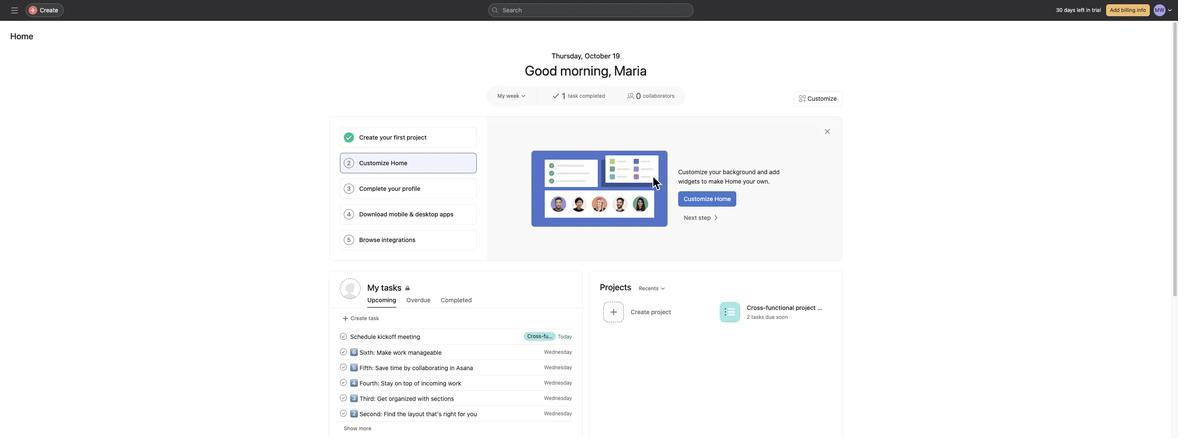 Task type: vqa. For each thing, say whether or not it's contained in the screenshot.
Completed option associated with 6️⃣
yes



Task type: locate. For each thing, give the bounding box(es) containing it.
customize inside button
[[684, 195, 713, 203]]

Completed checkbox
[[338, 332, 348, 342], [338, 363, 348, 373], [338, 378, 348, 388]]

task down upcoming button
[[369, 316, 379, 322]]

search button
[[488, 3, 693, 17]]

your left first project on the left of the page
[[380, 134, 392, 141]]

browse integrations
[[359, 236, 415, 244]]

2 vertical spatial completed checkbox
[[338, 409, 348, 419]]

mobile
[[389, 211, 408, 218]]

1 completed image from the top
[[338, 332, 348, 342]]

0 vertical spatial in
[[1086, 7, 1090, 13]]

create for create
[[40, 6, 58, 14]]

0 vertical spatial your
[[380, 134, 392, 141]]

list image
[[725, 307, 735, 317]]

2️⃣
[[350, 411, 358, 418]]

2 completed checkbox from the top
[[338, 393, 348, 404]]

completed checkbox left 6️⃣
[[338, 347, 348, 357]]

plan
[[817, 305, 829, 312]]

2
[[347, 159, 351, 167], [747, 314, 750, 321]]

download mobile & desktop apps
[[359, 211, 454, 218]]

completed image for 2️⃣
[[338, 409, 348, 419]]

1 wednesday from the top
[[544, 349, 572, 356]]

completed image left 5️⃣ at the bottom left of page
[[338, 363, 348, 373]]

3 completed image from the top
[[338, 363, 348, 373]]

create
[[40, 6, 58, 14], [359, 134, 378, 141], [351, 316, 367, 322]]

1 horizontal spatial your
[[709, 168, 721, 176]]

wednesday
[[544, 349, 572, 356], [544, 365, 572, 371], [544, 380, 572, 386], [544, 395, 572, 402], [544, 411, 572, 417]]

overdue button
[[406, 297, 431, 308]]

good
[[525, 62, 557, 79]]

wednesday button
[[544, 349, 572, 356], [544, 365, 572, 371], [544, 380, 572, 386], [544, 395, 572, 402], [544, 411, 572, 417]]

customize down to
[[684, 195, 713, 203]]

billing
[[1121, 7, 1135, 13]]

customize inside customize your background and add widgets to make home your own.
[[678, 168, 707, 176]]

0 vertical spatial customize
[[808, 95, 837, 102]]

1 completed checkbox from the top
[[338, 332, 348, 342]]

30
[[1056, 7, 1063, 13]]

customize
[[808, 95, 837, 102], [678, 168, 707, 176], [684, 195, 713, 203]]

completed checkbox for 2️⃣
[[338, 409, 348, 419]]

show more button
[[340, 423, 375, 435]]

work down asana
[[448, 380, 461, 387]]

expand sidebar image
[[11, 7, 18, 14]]

3 wednesday from the top
[[544, 380, 572, 386]]

create project link
[[600, 299, 716, 327]]

0 vertical spatial completed checkbox
[[338, 332, 348, 342]]

close image
[[824, 128, 831, 135]]

0 horizontal spatial your
[[380, 134, 392, 141]]

completed image left 6️⃣
[[338, 347, 348, 357]]

due
[[766, 314, 775, 321]]

collaborators
[[643, 93, 675, 99]]

complete
[[359, 185, 387, 192]]

wednesday for asana
[[544, 365, 572, 371]]

0 horizontal spatial task
[[369, 316, 379, 322]]

0 vertical spatial home
[[10, 31, 33, 41]]

2 completed checkbox from the top
[[338, 363, 348, 373]]

5 wednesday button from the top
[[544, 411, 572, 417]]

customize button
[[793, 91, 842, 106]]

5 completed image from the top
[[338, 393, 348, 404]]

meeting
[[398, 333, 420, 341]]

completed image left 2️⃣
[[338, 409, 348, 419]]

completed image for schedule
[[338, 332, 348, 342]]

thursday,
[[552, 52, 583, 60]]

search
[[503, 6, 522, 14]]

your down background
[[743, 178, 755, 185]]

2 vertical spatial customize
[[684, 195, 713, 203]]

2 vertical spatial home
[[715, 195, 731, 203]]

home down background
[[725, 178, 741, 185]]

completed image
[[338, 332, 348, 342], [338, 347, 348, 357], [338, 363, 348, 373], [338, 378, 348, 388], [338, 393, 348, 404], [338, 409, 348, 419]]

create inside button
[[351, 316, 367, 322]]

1 vertical spatial 2
[[747, 314, 750, 321]]

create up customize home
[[359, 134, 378, 141]]

2 vertical spatial your
[[743, 178, 755, 185]]

1 vertical spatial home
[[725, 178, 741, 185]]

in right left
[[1086, 7, 1090, 13]]

2 wednesday from the top
[[544, 365, 572, 371]]

fifth:
[[360, 365, 374, 372]]

more
[[359, 426, 371, 432]]

2 up 3
[[347, 159, 351, 167]]

1 vertical spatial task
[[369, 316, 379, 322]]

tasks
[[751, 314, 764, 321]]

your up make
[[709, 168, 721, 176]]

0
[[636, 91, 641, 101]]

1 wednesday button from the top
[[544, 349, 572, 356]]

completed checkbox for 6️⃣
[[338, 347, 348, 357]]

second:
[[360, 411, 382, 418]]

work
[[393, 349, 406, 356], [448, 380, 461, 387]]

wednesday button for for
[[544, 411, 572, 417]]

2 completed image from the top
[[338, 347, 348, 357]]

background
[[723, 168, 756, 176]]

create for create your first project
[[359, 134, 378, 141]]

wednesday for work
[[544, 380, 572, 386]]

Completed checkbox
[[338, 347, 348, 357], [338, 393, 348, 404], [338, 409, 348, 419]]

1 vertical spatial in
[[450, 365, 455, 372]]

of
[[414, 380, 420, 387]]

customize inside 'button'
[[808, 95, 837, 102]]

5 wednesday from the top
[[544, 411, 572, 417]]

incoming
[[421, 380, 446, 387]]

6 completed image from the top
[[338, 409, 348, 419]]

right
[[443, 411, 456, 418]]

home
[[10, 31, 33, 41], [725, 178, 741, 185], [715, 195, 731, 203]]

schedule
[[350, 333, 376, 341]]

4 wednesday from the top
[[544, 395, 572, 402]]

trial
[[1092, 7, 1101, 13]]

0 horizontal spatial work
[[393, 349, 406, 356]]

get
[[377, 395, 387, 403]]

search list box
[[488, 3, 693, 17]]

you
[[467, 411, 477, 418]]

3 wednesday button from the top
[[544, 380, 572, 386]]

completed image left schedule
[[338, 332, 348, 342]]

the
[[397, 411, 406, 418]]

completed image left 3️⃣
[[338, 393, 348, 404]]

0 horizontal spatial 2
[[347, 159, 351, 167]]

1 completed checkbox from the top
[[338, 347, 348, 357]]

left
[[1077, 7, 1085, 13]]

create up schedule
[[351, 316, 367, 322]]

cross-functional project plan 2 tasks due soon
[[747, 305, 829, 321]]

1 horizontal spatial 2
[[747, 314, 750, 321]]

customize up the widgets
[[678, 168, 707, 176]]

customize up close image
[[808, 95, 837, 102]]

1 vertical spatial create
[[359, 134, 378, 141]]

add profile photo image
[[340, 279, 360, 299]]

4 wednesday button from the top
[[544, 395, 572, 402]]

recents button
[[635, 283, 669, 295]]

next step
[[684, 214, 711, 221]]

fourth:
[[360, 380, 379, 387]]

completed checkbox for 3️⃣
[[338, 393, 348, 404]]

2 vertical spatial completed checkbox
[[338, 378, 348, 388]]

1 vertical spatial customize
[[678, 168, 707, 176]]

work right make
[[393, 349, 406, 356]]

save
[[375, 365, 389, 372]]

my tasks
[[367, 283, 402, 293]]

completed
[[580, 93, 605, 99]]

create inside dropdown button
[[40, 6, 58, 14]]

days
[[1064, 7, 1075, 13]]

completed checkbox left schedule
[[338, 332, 348, 342]]

2 vertical spatial create
[[351, 316, 367, 322]]

1 horizontal spatial in
[[1086, 7, 1090, 13]]

2 wednesday button from the top
[[544, 365, 572, 371]]

wednesday for for
[[544, 411, 572, 417]]

thursday, october 19 good morning, maria
[[525, 52, 647, 79]]

functional
[[766, 305, 794, 312]]

sixth:
[[360, 349, 375, 356]]

completed image for 4️⃣
[[338, 378, 348, 388]]

in left asana
[[450, 365, 455, 372]]

completed checkbox left 4️⃣
[[338, 378, 348, 388]]

1 vertical spatial completed checkbox
[[338, 363, 348, 373]]

customize for customize
[[808, 95, 837, 102]]

1 vertical spatial work
[[448, 380, 461, 387]]

desktop apps
[[415, 211, 454, 218]]

2 horizontal spatial your
[[743, 178, 755, 185]]

on
[[395, 380, 402, 387]]

kickoff
[[378, 333, 396, 341]]

info
[[1137, 7, 1146, 13]]

completed
[[441, 297, 472, 304]]

soon
[[776, 314, 788, 321]]

4️⃣ fourth: stay on top of incoming work
[[350, 380, 461, 387]]

&
[[409, 211, 414, 218]]

completed checkbox left 5️⃣ at the bottom left of page
[[338, 363, 348, 373]]

completed image for 5️⃣
[[338, 363, 348, 373]]

0 vertical spatial create
[[40, 6, 58, 14]]

0 vertical spatial work
[[393, 349, 406, 356]]

3 completed checkbox from the top
[[338, 409, 348, 419]]

project
[[796, 305, 816, 312]]

create task button
[[340, 313, 381, 325]]

customize for customize your background and add widgets to make home your own.
[[678, 168, 707, 176]]

home down expand sidebar icon
[[10, 31, 33, 41]]

recents
[[639, 285, 659, 292]]

2 inside the cross-functional project plan 2 tasks due soon
[[747, 314, 750, 321]]

0 vertical spatial task
[[568, 93, 578, 99]]

completed checkbox left 3️⃣
[[338, 393, 348, 404]]

completed checkbox left 2️⃣
[[338, 409, 348, 419]]

1 vertical spatial your
[[709, 168, 721, 176]]

1 vertical spatial completed checkbox
[[338, 393, 348, 404]]

completed image left 4️⃣
[[338, 378, 348, 388]]

0 horizontal spatial in
[[450, 365, 455, 372]]

2 left tasks
[[747, 314, 750, 321]]

3 completed checkbox from the top
[[338, 378, 348, 388]]

4 completed image from the top
[[338, 378, 348, 388]]

1 horizontal spatial task
[[568, 93, 578, 99]]

home down make
[[715, 195, 731, 203]]

create right expand sidebar icon
[[40, 6, 58, 14]]

create project
[[631, 309, 671, 316]]

0 vertical spatial completed checkbox
[[338, 347, 348, 357]]

task right 1
[[568, 93, 578, 99]]



Task type: describe. For each thing, give the bounding box(es) containing it.
task completed
[[568, 93, 605, 99]]

for
[[458, 411, 465, 418]]

5️⃣ fifth: save time by collaborating in asana
[[350, 365, 473, 372]]

complete your profile
[[359, 185, 420, 192]]

widgets
[[678, 178, 700, 185]]

add billing info
[[1110, 7, 1146, 13]]

show
[[344, 426, 357, 432]]

sections
[[431, 395, 454, 403]]

third:
[[360, 395, 376, 403]]

completed checkbox for 4️⃣
[[338, 378, 348, 388]]

1 horizontal spatial work
[[448, 380, 461, 387]]

make
[[377, 349, 391, 356]]

customize for customize home
[[684, 195, 713, 203]]

my
[[497, 93, 505, 99]]

your profile
[[388, 185, 420, 192]]

wednesday button for asana
[[544, 365, 572, 371]]

customize home
[[359, 159, 407, 167]]

30 days left in trial
[[1056, 7, 1101, 13]]

time
[[390, 365, 402, 372]]

week
[[506, 93, 519, 99]]

to
[[701, 178, 707, 185]]

completed button
[[441, 297, 472, 308]]

6️⃣ sixth: make work manageable
[[350, 349, 442, 356]]

home inside customize your background and add widgets to make home your own.
[[725, 178, 741, 185]]

add
[[769, 168, 780, 176]]

cross-
[[747, 305, 766, 312]]

overdue
[[406, 297, 431, 304]]

upcoming button
[[367, 297, 396, 308]]

upcoming
[[367, 297, 396, 304]]

3️⃣ third: get organized with sections
[[350, 395, 454, 403]]

that's
[[426, 411, 442, 418]]

wednesday button for work
[[544, 380, 572, 386]]

task inside button
[[369, 316, 379, 322]]

october
[[585, 52, 611, 60]]

schedule kickoff meeting
[[350, 333, 420, 341]]

4️⃣
[[350, 380, 358, 387]]

next step button
[[678, 210, 725, 226]]

completed checkbox for schedule
[[338, 332, 348, 342]]

my week
[[497, 93, 519, 99]]

morning,
[[560, 62, 611, 79]]

my tasks link
[[367, 282, 572, 294]]

customize home
[[684, 195, 731, 203]]

my week button
[[494, 90, 530, 102]]

1
[[561, 91, 566, 101]]

add
[[1110, 7, 1120, 13]]

find
[[384, 411, 396, 418]]

by
[[404, 365, 411, 372]]

next
[[684, 214, 697, 221]]

create for create task
[[351, 316, 367, 322]]

5️⃣
[[350, 365, 358, 372]]

create your first project
[[359, 134, 427, 141]]

5
[[347, 236, 351, 244]]

organized
[[389, 395, 416, 403]]

today
[[558, 334, 572, 340]]

4
[[347, 211, 351, 218]]

home inside button
[[715, 195, 731, 203]]

create task
[[351, 316, 379, 322]]

create button
[[26, 3, 64, 17]]

your for background
[[709, 168, 721, 176]]

completed checkbox for 5️⃣
[[338, 363, 348, 373]]

make
[[709, 178, 723, 185]]

19
[[612, 52, 620, 60]]

completed image for 3️⃣
[[338, 393, 348, 404]]

2️⃣ second: find the layout that's right for you
[[350, 411, 477, 418]]

top
[[403, 380, 412, 387]]

and
[[757, 168, 768, 176]]

today button
[[558, 334, 572, 340]]

collaborating
[[412, 365, 448, 372]]

asana
[[456, 365, 473, 372]]

your for first project
[[380, 134, 392, 141]]

maria
[[614, 62, 647, 79]]

add billing info button
[[1106, 4, 1150, 16]]

customize your background and add widgets to make home your own.
[[678, 168, 780, 185]]

download
[[359, 211, 387, 218]]

0 vertical spatial 2
[[347, 159, 351, 167]]

projects
[[600, 282, 631, 292]]

own.
[[757, 178, 770, 185]]

3️⃣
[[350, 395, 358, 403]]

completed image for 6️⃣
[[338, 347, 348, 357]]



